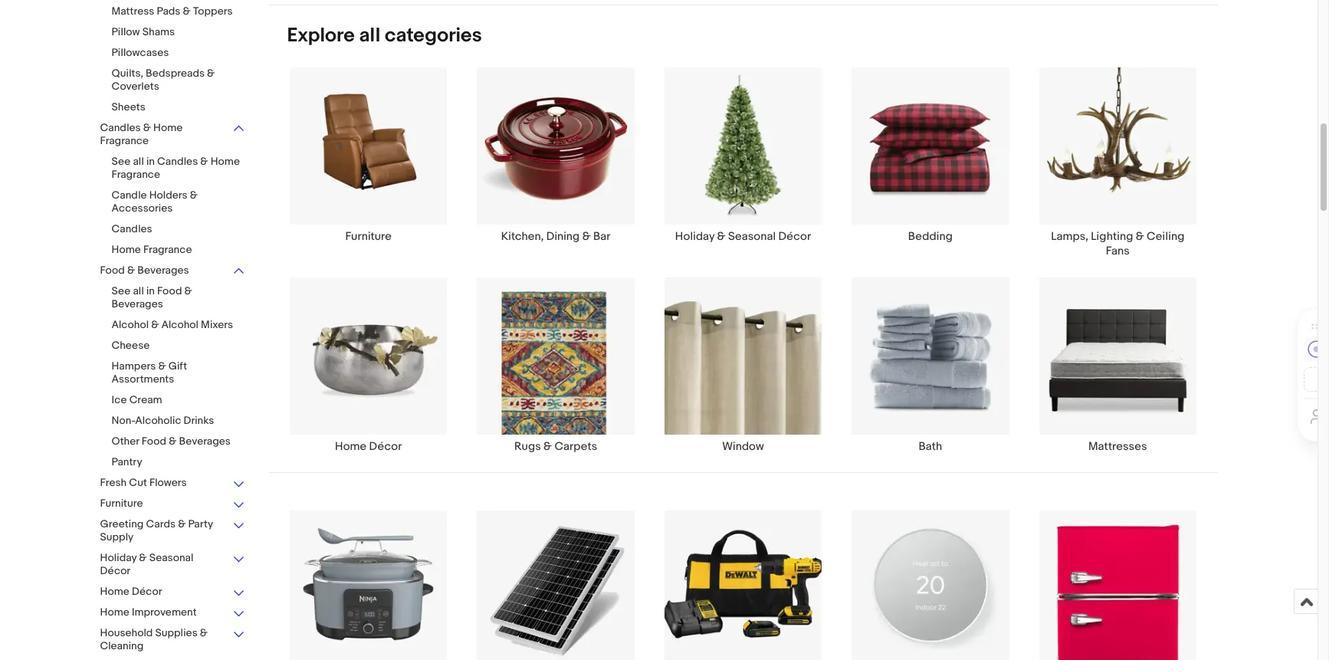 Task type: locate. For each thing, give the bounding box(es) containing it.
1 alcohol from the left
[[112, 318, 149, 331]]

furniture
[[345, 229, 392, 244], [100, 497, 143, 510]]

0 vertical spatial in
[[146, 155, 155, 168]]

non-
[[112, 414, 135, 427]]

candles
[[100, 121, 141, 134], [157, 155, 198, 168], [112, 222, 152, 235]]

holiday & seasonal décor button
[[100, 551, 246, 579]]

1 vertical spatial furniture
[[100, 497, 143, 510]]

all right explore
[[359, 23, 381, 47]]

décor
[[779, 229, 811, 244], [369, 439, 402, 454], [100, 564, 131, 577], [132, 585, 162, 598]]

mattress pads & toppers pillow shams pillowcases quilts, bedspreads & coverlets sheets candles & home fragrance see all in candles & home fragrance candle holders & accessories candles home fragrance food & beverages see all in food & beverages alcohol & alcohol mixers cheese hampers & gift assortments ice cream non-alcoholic drinks other food & beverages pantry fresh cut flowers furniture greeting cards & party supply holiday & seasonal décor home décor home improvement household supplies & cleaning
[[100, 5, 240, 653]]

0 vertical spatial seasonal
[[728, 229, 776, 244]]

1 horizontal spatial seasonal
[[728, 229, 776, 244]]

all up candle
[[133, 155, 144, 168]]

bedding
[[909, 229, 953, 244]]

food down alcoholic
[[142, 435, 167, 448]]

see up cheese
[[112, 284, 131, 298]]

supply
[[100, 531, 134, 544]]

in
[[146, 155, 155, 168], [146, 284, 155, 298]]

0 vertical spatial holiday
[[675, 229, 715, 244]]

0 vertical spatial fragrance
[[100, 134, 149, 147]]

in down food & beverages dropdown button
[[146, 284, 155, 298]]

1 vertical spatial all
[[133, 155, 144, 168]]

0 vertical spatial furniture
[[345, 229, 392, 244]]

kitchen, dining & bar link
[[462, 66, 650, 258]]

food
[[100, 264, 125, 277], [157, 284, 182, 298], [142, 435, 167, 448]]

see up candle
[[112, 155, 131, 168]]

candles down the accessories
[[112, 222, 152, 235]]

hampers
[[112, 360, 156, 373]]

beverages down home fragrance link
[[137, 264, 189, 277]]

0 vertical spatial see
[[112, 155, 131, 168]]

holiday
[[675, 229, 715, 244], [100, 551, 137, 564]]

1 vertical spatial food
[[157, 284, 182, 298]]

1 horizontal spatial furniture
[[345, 229, 392, 244]]

all
[[359, 23, 381, 47], [133, 155, 144, 168], [133, 284, 144, 298]]

dining
[[547, 229, 580, 244]]

seasonal inside mattress pads & toppers pillow shams pillowcases quilts, bedspreads & coverlets sheets candles & home fragrance see all in candles & home fragrance candle holders & accessories candles home fragrance food & beverages see all in food & beverages alcohol & alcohol mixers cheese hampers & gift assortments ice cream non-alcoholic drinks other food & beverages pantry fresh cut flowers furniture greeting cards & party supply holiday & seasonal décor home décor home improvement household supplies & cleaning
[[149, 551, 193, 564]]

1 in from the top
[[146, 155, 155, 168]]

holiday & seasonal décor
[[675, 229, 811, 244]]

0 horizontal spatial alcohol
[[112, 318, 149, 331]]

2 alcohol from the left
[[161, 318, 199, 331]]

beverages down 'drinks'
[[179, 435, 231, 448]]

1 vertical spatial beverages
[[112, 298, 163, 311]]

fragrance down sheets
[[100, 134, 149, 147]]

supplies
[[155, 626, 198, 640]]

candle
[[112, 189, 147, 202]]

candle holders & accessories link
[[112, 189, 246, 216]]

cards
[[146, 518, 176, 531]]

food down food & beverages dropdown button
[[157, 284, 182, 298]]

2 vertical spatial candles
[[112, 222, 152, 235]]

0 horizontal spatial holiday
[[100, 551, 137, 564]]

lighting
[[1091, 229, 1134, 244]]

fragrance
[[100, 134, 149, 147], [112, 168, 160, 181], [143, 243, 192, 256]]

ice cream link
[[112, 393, 246, 408]]

cheese link
[[112, 339, 246, 354]]

lamps,
[[1051, 229, 1089, 244]]

assortments
[[112, 373, 174, 386]]

1 horizontal spatial alcohol
[[161, 318, 199, 331]]

lamps, lighting & ceiling fans
[[1051, 229, 1185, 258]]

in down candles & home fragrance dropdown button
[[146, 155, 155, 168]]

food down the accessories
[[100, 264, 125, 277]]

1 vertical spatial see
[[112, 284, 131, 298]]

0 vertical spatial beverages
[[137, 264, 189, 277]]

candles down candles & home fragrance dropdown button
[[157, 155, 198, 168]]

bedspreads
[[146, 67, 205, 80]]

0 vertical spatial candles
[[100, 121, 141, 134]]

fragrance up candle
[[112, 168, 160, 181]]

candles down sheets
[[100, 121, 141, 134]]

seasonal
[[728, 229, 776, 244], [149, 551, 193, 564]]

2 vertical spatial all
[[133, 284, 144, 298]]

bedding link
[[837, 66, 1025, 258]]

1 vertical spatial in
[[146, 284, 155, 298]]

&
[[183, 5, 191, 18], [207, 67, 215, 80], [143, 121, 151, 134], [200, 155, 208, 168], [190, 189, 198, 202], [583, 229, 591, 244], [717, 229, 726, 244], [1136, 229, 1145, 244], [127, 264, 135, 277], [184, 284, 192, 298], [151, 318, 159, 331], [158, 360, 166, 373], [169, 435, 177, 448], [544, 439, 552, 454], [178, 518, 186, 531], [139, 551, 147, 564], [200, 626, 208, 640]]

1 horizontal spatial holiday
[[675, 229, 715, 244]]

rugs
[[514, 439, 541, 454]]

kitchen, dining & bar
[[501, 229, 611, 244]]

alcohol up 'cheese' link
[[161, 318, 199, 331]]

0 horizontal spatial furniture
[[100, 497, 143, 510]]

home fragrance link
[[112, 243, 246, 258]]

1 vertical spatial seasonal
[[149, 551, 193, 564]]

window
[[723, 439, 764, 454]]

0 horizontal spatial seasonal
[[149, 551, 193, 564]]

0 vertical spatial food
[[100, 264, 125, 277]]

2 vertical spatial beverages
[[179, 435, 231, 448]]

beverages up cheese
[[112, 298, 163, 311]]

quilts,
[[112, 67, 143, 80]]

household
[[100, 626, 153, 640]]

2 vertical spatial fragrance
[[143, 243, 192, 256]]

candles & home fragrance button
[[100, 121, 246, 149]]

furniture link
[[275, 66, 462, 258]]

home
[[153, 121, 183, 134], [211, 155, 240, 168], [112, 243, 141, 256], [335, 439, 367, 454], [100, 585, 129, 598], [100, 606, 129, 619]]

carpets
[[555, 439, 598, 454]]

beverages
[[137, 264, 189, 277], [112, 298, 163, 311], [179, 435, 231, 448]]

1 vertical spatial holiday
[[100, 551, 137, 564]]

alcohol
[[112, 318, 149, 331], [161, 318, 199, 331]]

alcohol up cheese
[[112, 318, 149, 331]]

fragrance up food & beverages dropdown button
[[143, 243, 192, 256]]

all down food & beverages dropdown button
[[133, 284, 144, 298]]

pillowcases
[[112, 46, 169, 59]]



Task type: describe. For each thing, give the bounding box(es) containing it.
food & beverages button
[[100, 264, 246, 278]]

flowers
[[150, 476, 187, 489]]

categories
[[385, 23, 482, 47]]

mixers
[[201, 318, 233, 331]]

home décor link
[[275, 277, 462, 454]]

holiday & seasonal décor link
[[650, 66, 837, 258]]

other
[[112, 435, 139, 448]]

non-alcoholic drinks link
[[112, 414, 246, 429]]

see all in food & beverages link
[[112, 284, 246, 312]]

mattress pads & toppers link
[[112, 5, 246, 19]]

explore
[[287, 23, 355, 47]]

mattresses link
[[1025, 277, 1212, 454]]

1 vertical spatial fragrance
[[112, 168, 160, 181]]

sheets link
[[112, 100, 246, 115]]

pantry
[[112, 455, 142, 469]]

1 vertical spatial candles
[[157, 155, 198, 168]]

kitchen,
[[501, 229, 544, 244]]

fans
[[1106, 244, 1130, 258]]

fresh cut flowers button
[[100, 476, 246, 491]]

toppers
[[193, 5, 233, 18]]

hampers & gift assortments link
[[112, 360, 246, 387]]

fresh
[[100, 476, 127, 489]]

alcohol & alcohol mixers link
[[112, 318, 246, 333]]

other food & beverages link
[[112, 435, 246, 449]]

furniture inside mattress pads & toppers pillow shams pillowcases quilts, bedspreads & coverlets sheets candles & home fragrance see all in candles & home fragrance candle holders & accessories candles home fragrance food & beverages see all in food & beverages alcohol & alcohol mixers cheese hampers & gift assortments ice cream non-alcoholic drinks other food & beverages pantry fresh cut flowers furniture greeting cards & party supply holiday & seasonal décor home décor home improvement household supplies & cleaning
[[100, 497, 143, 510]]

2 vertical spatial food
[[142, 435, 167, 448]]

mattresses
[[1089, 439, 1148, 454]]

accessories
[[112, 202, 173, 215]]

coverlets
[[112, 80, 159, 93]]

rugs & carpets link
[[462, 277, 650, 454]]

cleaning
[[100, 640, 144, 653]]

drinks
[[184, 414, 214, 427]]

cut
[[129, 476, 147, 489]]

furniture button
[[100, 497, 246, 511]]

holders
[[149, 189, 188, 202]]

holiday inside mattress pads & toppers pillow shams pillowcases quilts, bedspreads & coverlets sheets candles & home fragrance see all in candles & home fragrance candle holders & accessories candles home fragrance food & beverages see all in food & beverages alcohol & alcohol mixers cheese hampers & gift assortments ice cream non-alcoholic drinks other food & beverages pantry fresh cut flowers furniture greeting cards & party supply holiday & seasonal décor home décor home improvement household supplies & cleaning
[[100, 551, 137, 564]]

window link
[[650, 277, 837, 454]]

home décor button
[[100, 585, 246, 600]]

pillowcases link
[[112, 46, 246, 61]]

alcoholic
[[135, 414, 181, 427]]

bath
[[919, 439, 943, 454]]

shams
[[142, 25, 175, 38]]

pillow shams link
[[112, 25, 246, 40]]

bar
[[593, 229, 611, 244]]

greeting
[[100, 518, 144, 531]]

household supplies & cleaning button
[[100, 626, 246, 654]]

& inside the lamps, lighting & ceiling fans
[[1136, 229, 1145, 244]]

1 see from the top
[[112, 155, 131, 168]]

ice
[[112, 393, 127, 406]]

pads
[[157, 5, 181, 18]]

candles link
[[112, 222, 246, 237]]

bath link
[[837, 277, 1025, 454]]

lamps, lighting & ceiling fans link
[[1025, 66, 1212, 258]]

pantry link
[[112, 455, 246, 470]]

home improvement button
[[100, 606, 246, 620]]

party
[[188, 518, 213, 531]]

rugs & carpets
[[514, 439, 598, 454]]

& inside "link"
[[583, 229, 591, 244]]

2 see from the top
[[112, 284, 131, 298]]

cream
[[129, 393, 162, 406]]

sheets
[[112, 100, 145, 113]]

improvement
[[132, 606, 197, 619]]

quilts, bedspreads & coverlets link
[[112, 67, 246, 94]]

see all in candles & home fragrance link
[[112, 155, 246, 183]]

0 vertical spatial all
[[359, 23, 381, 47]]

greeting cards & party supply button
[[100, 518, 246, 545]]

2 in from the top
[[146, 284, 155, 298]]

gift
[[169, 360, 187, 373]]

ceiling
[[1147, 229, 1185, 244]]

mattress
[[112, 5, 154, 18]]

explore all categories
[[287, 23, 482, 47]]

home décor
[[335, 439, 402, 454]]

cheese
[[112, 339, 150, 352]]

pillow
[[112, 25, 140, 38]]



Task type: vqa. For each thing, say whether or not it's contained in the screenshot.
Lamps, Lighting & Ceiling Fans
yes



